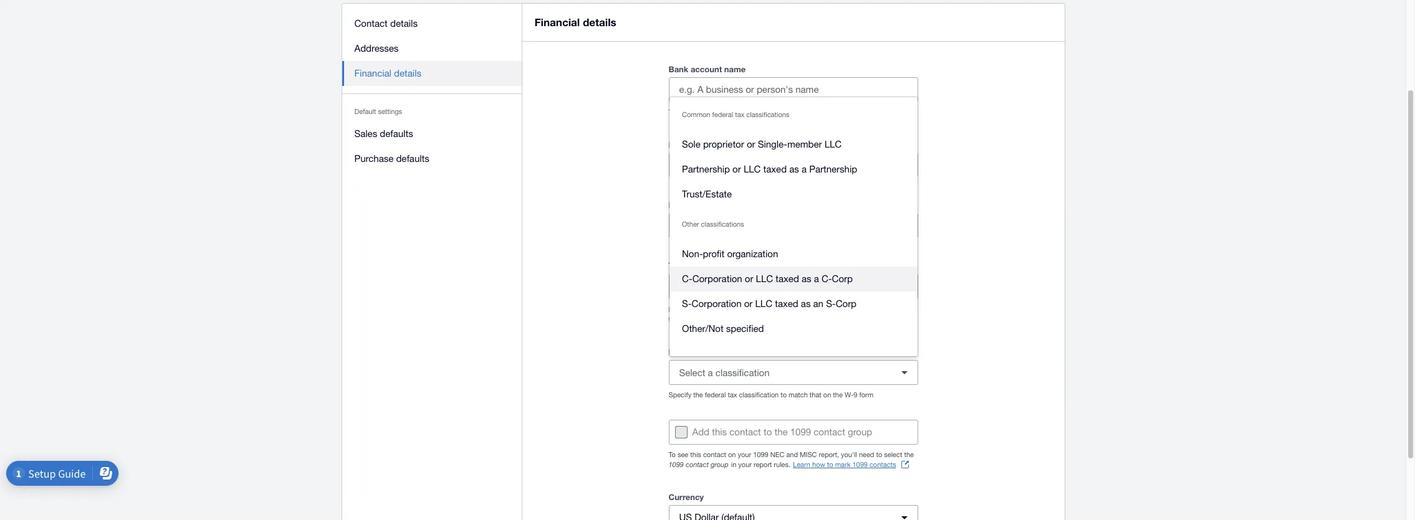 Task type: locate. For each thing, give the bounding box(es) containing it.
0 horizontal spatial bank
[[669, 64, 689, 74]]

1099
[[868, 306, 884, 314], [791, 427, 811, 438], [753, 451, 769, 459], [669, 461, 684, 469], [853, 461, 868, 469]]

report right filing
[[886, 306, 904, 314]]

0 horizontal spatial report
[[754, 461, 772, 469]]

number
[[701, 140, 731, 150], [849, 140, 879, 150]]

s-
[[682, 299, 692, 309], [826, 299, 836, 309]]

1 horizontal spatial number
[[849, 140, 879, 150]]

financial details inside button
[[354, 68, 422, 79]]

0 vertical spatial financial details
[[535, 16, 617, 29]]

2 vertical spatial classification
[[739, 392, 779, 399]]

common
[[682, 111, 711, 118]]

classification down federal tax classification
[[716, 368, 770, 378]]

as left an
[[801, 299, 811, 309]]

0 horizontal spatial account
[[691, 64, 722, 74]]

0 vertical spatial group
[[848, 427, 873, 438]]

federal
[[712, 111, 733, 118], [705, 392, 726, 399]]

or
[[747, 139, 755, 150], [733, 164, 741, 175], [745, 274, 754, 284], [744, 299, 753, 309]]

the left w-
[[833, 392, 843, 399]]

need
[[859, 451, 874, 459]]

taxed inside s-corporation or llc taxed as an s-corp button
[[775, 299, 799, 309]]

as for a
[[802, 274, 812, 284]]

report down nec
[[754, 461, 772, 469]]

taxed
[[764, 164, 787, 175], [776, 274, 799, 284], [775, 299, 799, 309]]

1 vertical spatial this
[[690, 451, 701, 459]]

1 horizontal spatial partnership
[[810, 164, 857, 175]]

to right filing
[[906, 306, 912, 314]]

partnership up trust/estate
[[682, 164, 730, 175]]

classifications up non-profit organization
[[701, 221, 744, 228]]

or down proprietor on the top of page
[[733, 164, 741, 175]]

0 horizontal spatial partnership
[[682, 164, 730, 175]]

1 vertical spatial on
[[728, 451, 736, 459]]

defaults for purchase defaults
[[396, 153, 430, 164]]

2 vertical spatial your
[[738, 461, 752, 469]]

settings
[[378, 108, 402, 115]]

0 horizontal spatial s-
[[682, 299, 692, 309]]

group containing sole proprietor or single-member llc
[[670, 97, 918, 357]]

0 horizontal spatial financial details
[[354, 68, 422, 79]]

sales defaults
[[354, 128, 413, 139]]

2 s- from the left
[[826, 299, 836, 309]]

corporation for s-
[[692, 299, 742, 309]]

1 vertical spatial defaults
[[396, 153, 430, 164]]

taxed inside c-corporation or llc taxed as a c-corp button
[[776, 274, 799, 284]]

menu containing contact details
[[342, 4, 522, 179]]

this right 'add'
[[712, 427, 727, 438]]

1099 right filing
[[868, 306, 884, 314]]

1 partnership from the left
[[682, 164, 730, 175]]

or for sole
[[747, 139, 755, 150]]

1 vertical spatial when
[[822, 306, 839, 314]]

2 c- from the left
[[822, 274, 832, 284]]

to see this contact on your 1099 nec and misc report, you'll need to select the 1099 contact group in your report rules. learn how to mark 1099 contacts
[[669, 451, 914, 469]]

corp up filing
[[832, 274, 853, 284]]

federal inside list box
[[712, 111, 733, 118]]

s- right an
[[826, 299, 836, 309]]

1 vertical spatial financial details
[[354, 68, 422, 79]]

1 horizontal spatial c-
[[822, 274, 832, 284]]

reference group
[[669, 198, 918, 238]]

account for name
[[691, 64, 722, 74]]

1 vertical spatial financial
[[354, 68, 392, 79]]

tax down select a classification
[[728, 392, 737, 399]]

0 vertical spatial taxed
[[764, 164, 787, 175]]

classification down specified
[[714, 347, 765, 357]]

to left pay
[[791, 109, 797, 116]]

group inside to see this contact on your 1099 nec and misc report, you'll need to select the 1099 contact group in your report rules. learn how to mark 1099 contacts
[[711, 461, 729, 469]]

llc
[[825, 139, 842, 150], [744, 164, 761, 175], [756, 274, 773, 284], [755, 299, 773, 309]]

2 vertical spatial taxed
[[775, 299, 799, 309]]

or left single-
[[747, 139, 755, 150]]

defaults
[[380, 128, 413, 139], [396, 153, 430, 164]]

c-corporation or llc taxed as a c-corp
[[682, 274, 853, 284]]

0 vertical spatial report
[[886, 306, 904, 314]]

s- up irs.
[[682, 299, 692, 309]]

sole
[[682, 139, 701, 150]]

1099 up misc
[[791, 427, 811, 438]]

account
[[691, 64, 722, 74], [816, 140, 847, 150]]

llc up the s-corporation or llc taxed as an s-corp
[[756, 274, 773, 284]]

0 vertical spatial corporation
[[693, 274, 742, 284]]

on right that
[[824, 392, 831, 399]]

0 vertical spatial your
[[687, 306, 700, 314]]

tax
[[735, 111, 745, 118], [733, 306, 742, 314], [700, 347, 712, 357], [728, 392, 737, 399]]

add
[[692, 427, 710, 438]]

contact
[[730, 427, 761, 438], [814, 427, 845, 438], [703, 451, 726, 459], [686, 461, 709, 469]]

0 vertical spatial corp
[[832, 274, 853, 284]]

financial
[[535, 16, 580, 29], [354, 68, 392, 79]]

list box
[[670, 97, 918, 357]]

1 horizontal spatial this
[[712, 427, 727, 438]]

a down member on the right of page
[[802, 164, 807, 175]]

0 horizontal spatial number
[[701, 140, 731, 150]]

1 vertical spatial federal
[[705, 392, 726, 399]]

1099 inside enter your contact's tax number, which is needed when filing the 1099 report to the irs.
[[868, 306, 884, 314]]

c- down non-
[[682, 274, 693, 284]]

1 vertical spatial as
[[802, 274, 812, 284]]

the down the enter
[[669, 316, 678, 324]]

classifications
[[747, 111, 790, 118], [701, 221, 744, 228]]

the
[[765, 109, 775, 116], [857, 306, 867, 314], [669, 316, 678, 324], [694, 392, 703, 399], [833, 392, 843, 399], [775, 427, 788, 438], [904, 451, 914, 459]]

federal down select a classification
[[705, 392, 726, 399]]

1 horizontal spatial report
[[886, 306, 904, 314]]

details
[[583, 16, 617, 29], [390, 18, 418, 29], [394, 68, 422, 79], [689, 109, 709, 116]]

a
[[864, 109, 868, 116], [802, 164, 807, 175], [814, 274, 819, 284], [708, 368, 713, 378]]

0 horizontal spatial on
[[728, 451, 736, 459]]

1 horizontal spatial on
[[824, 392, 831, 399]]

reference
[[669, 200, 708, 210]]

0 horizontal spatial group
[[711, 461, 729, 469]]

report,
[[819, 451, 839, 459]]

classification left the match at the bottom right
[[739, 392, 779, 399]]

form
[[860, 392, 874, 399]]

contact
[[354, 18, 388, 29]]

1 horizontal spatial classifications
[[747, 111, 790, 118]]

defaults down settings
[[380, 128, 413, 139]]

your
[[687, 306, 700, 314], [738, 451, 751, 459], [738, 461, 752, 469]]

nec
[[771, 451, 785, 459]]

llc down c-corporation or llc taxed as a c-corp
[[755, 299, 773, 309]]

corp right an
[[836, 299, 857, 309]]

1 horizontal spatial account
[[816, 140, 847, 150]]

non-
[[682, 249, 703, 259]]

classification
[[714, 347, 765, 357], [716, 368, 770, 378], [739, 392, 779, 399]]

the up nec
[[775, 427, 788, 438]]

partnership down bank account number
[[810, 164, 857, 175]]

group left the in
[[711, 461, 729, 469]]

other/not
[[682, 324, 724, 334]]

the left bills
[[765, 109, 775, 116]]

this inside to see this contact on your 1099 nec and misc report, you'll need to select the 1099 contact group in your report rules. learn how to mark 1099 contacts
[[690, 451, 701, 459]]

llc down sole proprietor or single-member llc on the top of page
[[744, 164, 761, 175]]

corporation
[[693, 274, 742, 284], [692, 299, 742, 309]]

classification inside the select a classification "popup button"
[[716, 368, 770, 378]]

proprietor
[[703, 139, 744, 150]]

account left name
[[691, 64, 722, 74]]

trust/estate
[[682, 189, 732, 200]]

as down non-profit organization button
[[802, 274, 812, 284]]

your up irs.
[[687, 306, 700, 314]]

federal
[[669, 347, 698, 357]]

addresses button
[[342, 36, 522, 61]]

when
[[812, 109, 828, 116], [822, 306, 839, 314]]

2 partnership from the left
[[810, 164, 857, 175]]

contact up report,
[[814, 427, 845, 438]]

specify the federal tax classification to match that on the w-9 form
[[669, 392, 874, 399]]

c- up an
[[822, 274, 832, 284]]

as for an
[[801, 299, 811, 309]]

routing
[[669, 140, 699, 150]]

partnership
[[682, 164, 730, 175], [810, 164, 857, 175]]

to inside enter your contact's tax number, which is needed when filing the 1099 report to the irs.
[[906, 306, 912, 314]]

0 vertical spatial bank
[[669, 64, 689, 74]]

0 horizontal spatial c-
[[682, 274, 693, 284]]

your right the in
[[738, 461, 752, 469]]

number right sole
[[701, 140, 731, 150]]

non-profit organization button
[[670, 242, 918, 267]]

group containing routing number
[[669, 137, 918, 178]]

to
[[791, 109, 797, 116], [906, 306, 912, 314], [781, 392, 787, 399], [764, 427, 772, 438], [876, 451, 882, 459], [827, 461, 833, 469]]

other
[[682, 221, 699, 228]]

mark
[[835, 461, 851, 469]]

1 vertical spatial classification
[[716, 368, 770, 378]]

addresses
[[354, 43, 399, 54]]

0 horizontal spatial this
[[690, 451, 701, 459]]

1 vertical spatial group
[[711, 461, 729, 469]]

common federal tax classifications
[[682, 111, 790, 118]]

or for s-
[[744, 299, 753, 309]]

group
[[848, 427, 873, 438], [711, 461, 729, 469]]

when left you
[[812, 109, 828, 116]]

1 vertical spatial report
[[754, 461, 772, 469]]

as
[[790, 164, 799, 175], [802, 274, 812, 284], [801, 299, 811, 309]]

1 vertical spatial corporation
[[692, 299, 742, 309]]

tax right federal
[[700, 347, 712, 357]]

1 vertical spatial taxed
[[776, 274, 799, 284]]

0 vertical spatial defaults
[[380, 128, 413, 139]]

1 vertical spatial corp
[[836, 299, 857, 309]]

1 vertical spatial classifications
[[701, 221, 744, 228]]

non-profit organization
[[682, 249, 778, 259]]

corp for c-
[[832, 274, 853, 284]]

your left nec
[[738, 451, 751, 459]]

1 horizontal spatial financial
[[535, 16, 580, 29]]

or up specified
[[744, 299, 753, 309]]

or down organization
[[745, 274, 754, 284]]

none button
[[669, 274, 724, 299]]

menu
[[342, 4, 522, 179]]

1 c- from the left
[[682, 274, 693, 284]]

taxed inside partnership or llc taxed as a partnership button
[[764, 164, 787, 175]]

group up the need
[[848, 427, 873, 438]]

a right select
[[708, 368, 713, 378]]

group
[[670, 97, 918, 357], [669, 137, 918, 178]]

batch
[[870, 109, 887, 116]]

account up bank account number field
[[816, 140, 847, 150]]

sole proprietor or single-member llc button
[[670, 132, 918, 157]]

federal right common
[[712, 111, 733, 118]]

on up the in
[[728, 451, 736, 459]]

c-
[[682, 274, 693, 284], [822, 274, 832, 284]]

0 vertical spatial account
[[691, 64, 722, 74]]

this right see
[[690, 451, 701, 459]]

1 number from the left
[[701, 140, 731, 150]]

number up bank account number field
[[849, 140, 879, 150]]

profit
[[703, 249, 725, 259]]

classifications up single-
[[747, 111, 790, 118]]

0 horizontal spatial classifications
[[701, 221, 744, 228]]

sales
[[354, 128, 377, 139]]

details inside button
[[394, 68, 422, 79]]

0 vertical spatial federal
[[712, 111, 733, 118]]

purchase
[[354, 153, 394, 164]]

classification for select a classification
[[716, 368, 770, 378]]

corporation down profit on the top
[[693, 274, 742, 284]]

defaults down sales defaults button
[[396, 153, 430, 164]]

the right filing
[[857, 306, 867, 314]]

1 vertical spatial account
[[816, 140, 847, 150]]

which
[[771, 306, 789, 314]]

1 s- from the left
[[682, 299, 692, 309]]

0 vertical spatial classification
[[714, 347, 765, 357]]

the right select
[[904, 451, 914, 459]]

corporation up other/not specified
[[692, 299, 742, 309]]

1 horizontal spatial s-
[[826, 299, 836, 309]]

w-
[[845, 392, 854, 399]]

0 vertical spatial as
[[790, 164, 799, 175]]

show
[[723, 109, 739, 116]]

1 horizontal spatial bank
[[793, 140, 813, 150]]

this
[[712, 427, 727, 438], [690, 451, 701, 459]]

is
[[790, 306, 795, 314]]

1 vertical spatial bank
[[793, 140, 813, 150]]

tax left number,
[[733, 306, 742, 314]]

when left filing
[[822, 306, 839, 314]]

sales defaults button
[[342, 122, 522, 147]]

2 vertical spatial as
[[801, 299, 811, 309]]

bank up partnership or llc taxed as a partnership button
[[793, 140, 813, 150]]

0 vertical spatial classifications
[[747, 111, 790, 118]]

irs.
[[680, 316, 693, 324]]

bank
[[669, 64, 689, 74], [793, 140, 813, 150]]

0 horizontal spatial financial
[[354, 68, 392, 79]]

the inside to see this contact on your 1099 nec and misc report, you'll need to select the 1099 contact group in your report rules. learn how to mark 1099 contacts
[[904, 451, 914, 459]]

as down sole proprietor or single-member llc button
[[790, 164, 799, 175]]

contact up the in
[[730, 427, 761, 438]]

to down report,
[[827, 461, 833, 469]]

bank up these
[[669, 64, 689, 74]]



Task type: describe. For each thing, give the bounding box(es) containing it.
default
[[354, 108, 376, 115]]

other classifications
[[682, 221, 744, 228]]

bank account number
[[793, 140, 879, 150]]

contact details button
[[342, 11, 522, 36]]

on inside to see this contact on your 1099 nec and misc report, you'll need to select the 1099 contact group in your report rules. learn how to mark 1099 contacts
[[728, 451, 736, 459]]

these
[[669, 109, 687, 116]]

defaults for sales defaults
[[380, 128, 413, 139]]

that
[[810, 392, 822, 399]]

other/not specified button
[[670, 317, 918, 342]]

rules.
[[774, 461, 791, 469]]

your inside enter your contact's tax number, which is needed when filing the 1099 report to the irs.
[[687, 306, 700, 314]]

corp for s-
[[836, 299, 857, 309]]

a inside "popup button"
[[708, 368, 713, 378]]

account for number
[[816, 140, 847, 150]]

add this contact to the 1099 contact group
[[692, 427, 873, 438]]

Reference field
[[669, 214, 918, 238]]

1099 down to
[[669, 461, 684, 469]]

0 vertical spatial this
[[712, 427, 727, 438]]

name
[[724, 64, 746, 74]]

you'll
[[841, 451, 857, 459]]

in
[[731, 461, 737, 469]]

currency
[[669, 493, 704, 503]]

report inside enter your contact's tax number, which is needed when filing the 1099 report to the irs.
[[886, 306, 904, 314]]

none
[[679, 282, 702, 292]]

routing number
[[669, 140, 731, 150]]

default settings
[[354, 108, 402, 115]]

0 vertical spatial when
[[812, 109, 828, 116]]

0 vertical spatial on
[[824, 392, 831, 399]]

and
[[787, 451, 798, 459]]

to
[[669, 451, 676, 459]]

Tax text field
[[729, 275, 918, 299]]

bank account name
[[669, 64, 746, 74]]

select
[[679, 368, 706, 378]]

1099 down the need
[[853, 461, 868, 469]]

purchase defaults
[[354, 153, 430, 164]]

will
[[711, 109, 721, 116]]

partnership or llc taxed as a partnership
[[682, 164, 857, 175]]

see
[[678, 451, 689, 459]]

contacts
[[870, 461, 896, 469]]

the right 'specify'
[[694, 392, 703, 399]]

bank for bank account name
[[669, 64, 689, 74]]

you
[[830, 109, 842, 116]]

llc right member on the right of page
[[825, 139, 842, 150]]

financial inside button
[[354, 68, 392, 79]]

select a classification
[[679, 368, 770, 378]]

bills
[[777, 109, 789, 116]]

s-corporation or llc taxed as an s-corp button
[[670, 292, 918, 317]]

contact's
[[702, 306, 731, 314]]

c-corporation or llc taxed as a c-corp button
[[670, 267, 918, 292]]

contact down 'add'
[[703, 451, 726, 459]]

select a classification button
[[669, 360, 918, 385]]

0 vertical spatial financial
[[535, 16, 580, 29]]

create
[[843, 109, 862, 116]]

a up an
[[814, 274, 819, 284]]

member
[[787, 139, 822, 150]]

sole proprietor or single-member llc
[[682, 139, 842, 150]]

learn
[[793, 461, 811, 469]]

trust/estate button
[[670, 182, 918, 207]]

taxed for an
[[775, 299, 799, 309]]

Routing number field
[[669, 153, 793, 177]]

1 horizontal spatial group
[[848, 427, 873, 438]]

specified
[[726, 324, 764, 334]]

payment.
[[889, 109, 918, 116]]

to left the match at the bottom right
[[781, 392, 787, 399]]

2 number from the left
[[849, 140, 879, 150]]

tax inside enter your contact's tax number, which is needed when filing the 1099 report to the irs.
[[733, 306, 742, 314]]

select
[[884, 451, 903, 459]]

details inside button
[[390, 18, 418, 29]]

1099 left nec
[[753, 451, 769, 459]]

financial details button
[[342, 61, 522, 86]]

bank for bank account number
[[793, 140, 813, 150]]

report inside to see this contact on your 1099 nec and misc report, you'll need to select the 1099 contact group in your report rules. learn how to mark 1099 contacts
[[754, 461, 772, 469]]

classification for federal tax classification
[[714, 347, 765, 357]]

a left "batch" at right
[[864, 109, 868, 116]]

how
[[813, 461, 825, 469]]

enter your contact's tax number, which is needed when filing the 1099 report to the irs.
[[669, 306, 912, 324]]

learn how to mark 1099 contacts link
[[793, 460, 909, 470]]

1 horizontal spatial financial details
[[535, 16, 617, 29]]

s-corporation or llc taxed as an s-corp
[[682, 299, 857, 309]]

taxed for a
[[776, 274, 799, 284]]

contact details
[[354, 18, 418, 29]]

against
[[741, 109, 763, 116]]

tax right will
[[735, 111, 745, 118]]

federal tax classification
[[669, 347, 765, 357]]

1 vertical spatial your
[[738, 451, 751, 459]]

Bank account number field
[[793, 153, 918, 177]]

or for c-
[[745, 274, 754, 284]]

contact down see
[[686, 461, 709, 469]]

needed
[[797, 306, 820, 314]]

single-
[[758, 139, 787, 150]]

specify
[[669, 392, 692, 399]]

to up nec
[[764, 427, 772, 438]]

pay
[[799, 109, 810, 116]]

9
[[854, 392, 858, 399]]

partnership or llc taxed as a partnership button
[[670, 157, 918, 182]]

misc
[[800, 451, 817, 459]]

number,
[[744, 306, 769, 314]]

when inside enter your contact's tax number, which is needed when filing the 1099 report to the irs.
[[822, 306, 839, 314]]

Bank account name field
[[669, 78, 918, 102]]

match
[[789, 392, 808, 399]]

corporation for c-
[[693, 274, 742, 284]]

organization
[[727, 249, 778, 259]]

other/not specified
[[682, 324, 764, 334]]

tax
[[669, 261, 682, 271]]

purchase defaults button
[[342, 147, 522, 171]]

list box containing sole proprietor or single-member llc
[[670, 97, 918, 357]]

to up contacts
[[876, 451, 882, 459]]

an
[[813, 299, 824, 309]]

filing
[[841, 306, 855, 314]]

these details will show against the bills to pay when you create a batch payment.
[[669, 109, 918, 116]]



Task type: vqa. For each thing, say whether or not it's contained in the screenshot.
1st Awaiting from the right
no



